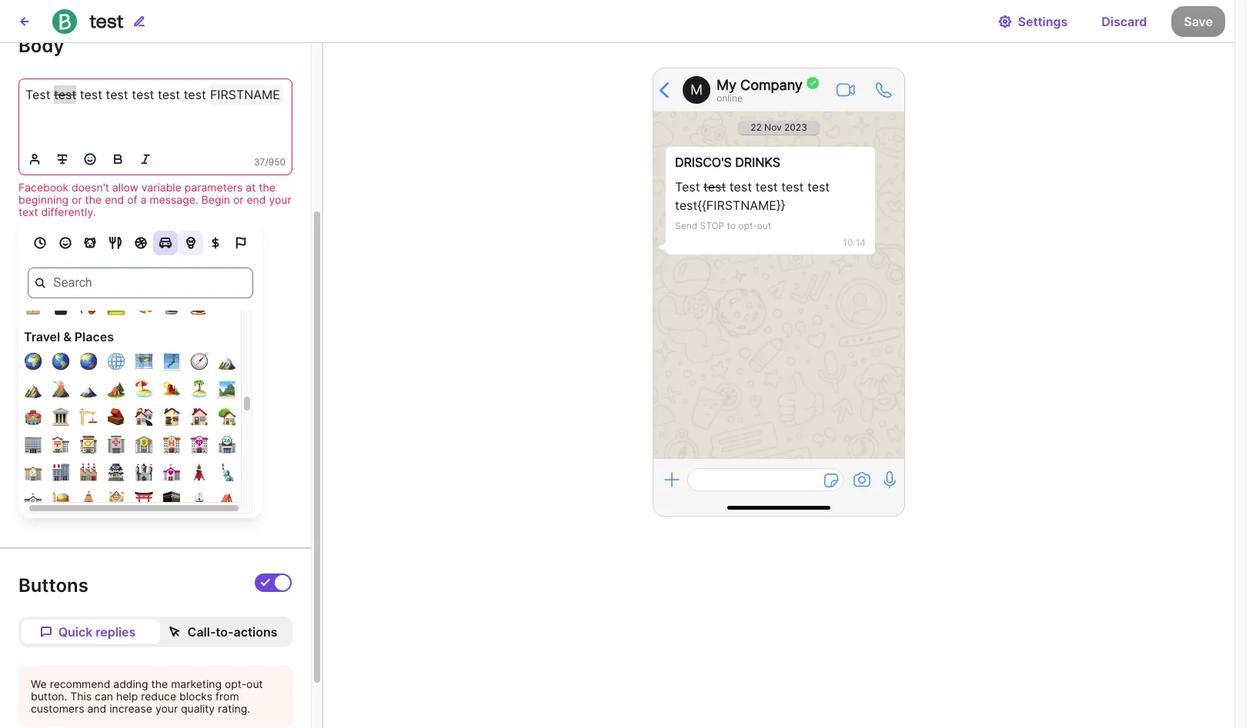 Task type: locate. For each thing, give the bounding box(es) containing it.
clear image
[[35, 279, 45, 289]]

message.
[[150, 193, 198, 206]]

out down {{firstname}}
[[757, 220, 771, 232]]

end down 37
[[247, 193, 266, 206]]

out right 'from'
[[246, 678, 263, 691]]

out
[[757, 220, 771, 232], [246, 678, 263, 691]]

2 horizontal spatial the
[[259, 181, 275, 194]]

end left of
[[105, 193, 124, 206]]

10:14
[[843, 237, 866, 249]]

1 horizontal spatial end
[[247, 193, 266, 206]]

of
[[127, 193, 137, 206]]

the
[[259, 181, 275, 194], [85, 193, 102, 206], [151, 678, 168, 691]]

parameters
[[185, 181, 243, 194]]

firstname
[[210, 87, 280, 103]]

1 horizontal spatial out
[[757, 220, 771, 232]]

actions
[[234, 625, 278, 641]]

your left quality
[[155, 703, 178, 716]]

test inside rich text editor, main text field
[[25, 87, 50, 103]]

end
[[105, 193, 124, 206], [247, 193, 266, 206]]

settings button
[[986, 6, 1080, 37]]

1 horizontal spatial opt-
[[739, 220, 757, 232]]

1 horizontal spatial the
[[151, 678, 168, 691]]

body
[[18, 35, 64, 57]]

buttons
[[18, 575, 88, 598]]

1 vertical spatial out
[[246, 678, 263, 691]]

emoji mart™ element
[[18, 219, 263, 519]]

the right adding
[[151, 678, 168, 691]]

variable
[[141, 181, 182, 194]]

to
[[727, 220, 736, 232]]

950
[[268, 156, 286, 168]]

1 end from the left
[[105, 193, 124, 206]]

0 horizontal spatial or
[[72, 193, 82, 206]]

or
[[72, 193, 82, 206], [233, 193, 244, 206]]

1 horizontal spatial or
[[233, 193, 244, 206]]

marketing
[[171, 678, 222, 691]]

test
[[89, 10, 124, 32], [54, 87, 76, 103], [80, 87, 102, 103], [106, 87, 128, 103], [132, 87, 154, 103], [158, 87, 180, 103], [184, 87, 206, 103], [704, 179, 726, 195], [730, 179, 752, 195], [756, 179, 778, 195], [781, 179, 804, 195], [807, 179, 830, 195], [675, 198, 698, 213]]

facebook
[[18, 181, 69, 194]]

0 horizontal spatial opt-
[[225, 678, 246, 691]]

your right at
[[269, 193, 291, 206]]

1 vertical spatial test
[[675, 179, 700, 195]]

test test test test test
[[675, 179, 833, 213]]

opt- inside we recommend adding the marketing opt-out button. this can help reduce blocks from customers and increase your quality rating.
[[225, 678, 246, 691]]

opt-
[[739, 220, 757, 232], [225, 678, 246, 691]]

drinks
[[735, 155, 780, 170]]

begin
[[201, 193, 230, 206]]

rating.
[[218, 703, 250, 716]]

quality
[[181, 703, 215, 716]]

the right at
[[259, 181, 275, 194]]

help
[[116, 691, 138, 704]]

your inside facebook doesn't allow variable parameters at the beginning or the end of a message. begin or end your text differently.
[[269, 193, 291, 206]]

blocks
[[179, 691, 213, 704]]

&
[[63, 330, 71, 345]]

1 vertical spatial your
[[155, 703, 178, 716]]

test down drisco's
[[675, 179, 700, 195]]

1 vertical spatial opt-
[[225, 678, 246, 691]]

drisco's drinks
[[675, 155, 780, 170]]

opt- right to
[[739, 220, 757, 232]]

my company online
[[717, 77, 803, 104]]

0 vertical spatial opt-
[[739, 220, 757, 232]]

travel
[[24, 330, 60, 345]]

0 vertical spatial your
[[269, 193, 291, 206]]

37
[[254, 156, 265, 168]]

opt- up the rating.
[[225, 678, 246, 691]]

test
[[25, 87, 50, 103], [675, 179, 700, 195]]

None checkbox
[[255, 574, 292, 593]]

2 end from the left
[[247, 193, 266, 206]]

your inside we recommend adding the marketing opt-out button. this can help reduce blocks from customers and increase your quality rating.
[[155, 703, 178, 716]]

your
[[269, 193, 291, 206], [155, 703, 178, 716]]

22 nov 2023
[[751, 122, 807, 133]]

0 horizontal spatial your
[[155, 703, 178, 716]]

or left at
[[233, 193, 244, 206]]

save
[[1184, 13, 1213, 29]]

the left allow
[[85, 193, 102, 206]]

discard
[[1102, 13, 1147, 29]]

or right beginning
[[72, 193, 82, 206]]

beginning
[[18, 193, 69, 206]]

0 horizontal spatial end
[[105, 193, 124, 206]]

1 horizontal spatial your
[[269, 193, 291, 206]]

call-to-actions
[[187, 625, 278, 641]]

0 horizontal spatial test
[[25, 87, 50, 103]]

/
[[265, 156, 268, 168]]

0 vertical spatial out
[[757, 220, 771, 232]]

to-
[[216, 625, 234, 641]]

0 vertical spatial test
[[25, 87, 50, 103]]

Search search field
[[28, 268, 253, 299]]

places
[[75, 330, 114, 345]]

out inside we recommend adding the marketing opt-out button. this can help reduce blocks from customers and increase your quality rating.
[[246, 678, 263, 691]]

edit template name image
[[133, 15, 145, 27]]

drisco's
[[675, 155, 732, 170]]

dialog
[[1235, 0, 1246, 729]]

allow
[[112, 181, 138, 194]]

adding
[[113, 678, 148, 691]]

1 horizontal spatial test
[[675, 179, 700, 195]]

test down body
[[25, 87, 50, 103]]

0 horizontal spatial out
[[246, 678, 263, 691]]



Task type: describe. For each thing, give the bounding box(es) containing it.
test for test test test test test test test firstname
[[25, 87, 50, 103]]

customers
[[31, 703, 84, 716]]

can
[[95, 691, 113, 704]]

text
[[18, 206, 38, 219]]

replies
[[96, 625, 136, 641]]

test for test test
[[675, 179, 700, 195]]

facebook doesn't allow variable parameters at the beginning or the end of a message. begin or end your text differently.
[[18, 181, 291, 219]]

Rich Text Editor, main text field
[[19, 79, 292, 144]]

out inside send stop to opt-out 10:14
[[757, 220, 771, 232]]

doesn't
[[72, 181, 109, 194]]

search element
[[18, 268, 263, 299]]

save button
[[1172, 6, 1226, 37]]

travel & places
[[24, 330, 114, 345]]

from
[[216, 691, 239, 704]]

and
[[87, 703, 106, 716]]

we recommend adding the marketing opt-out button. this can help reduce blocks from customers and increase your quality rating.
[[31, 678, 263, 716]]

online
[[717, 92, 743, 104]]

differently.
[[41, 206, 96, 219]]

stop
[[700, 220, 725, 232]]

at
[[246, 181, 256, 194]]

nov
[[764, 122, 782, 133]]

2023
[[785, 122, 807, 133]]

call-to-actions button
[[157, 621, 289, 645]]

quick
[[58, 625, 93, 641]]

22
[[751, 122, 762, 133]]

increase
[[109, 703, 152, 716]]

test test test test test test test firstname
[[25, 87, 280, 103]]

send
[[675, 220, 698, 232]]

0 horizontal spatial the
[[85, 193, 102, 206]]

button.
[[31, 691, 67, 704]]

quick replies button
[[22, 621, 154, 645]]

37 / 950
[[254, 156, 286, 168]]

a
[[140, 193, 147, 206]]

company
[[741, 77, 803, 93]]

my
[[717, 77, 737, 93]]

test test
[[675, 179, 726, 195]]

m
[[690, 82, 703, 98]]

2 or from the left
[[233, 193, 244, 206]]

opt- inside send stop to opt-out 10:14
[[739, 220, 757, 232]]

this
[[70, 691, 92, 704]]

settings
[[1018, 13, 1068, 29]]

emoji categories element
[[18, 219, 263, 256]]

{{firstname}}
[[698, 198, 786, 213]]

1 or from the left
[[72, 193, 82, 206]]

quick replies
[[58, 625, 136, 641]]

your for end
[[269, 193, 291, 206]]

recommend
[[50, 678, 110, 691]]

the inside we recommend adding the marketing opt-out button. this can help reduce blocks from customers and increase your quality rating.
[[151, 678, 168, 691]]

discard button
[[1089, 6, 1160, 37]]

send stop to opt-out 10:14
[[675, 220, 866, 249]]

reduce
[[141, 691, 176, 704]]

your for increase
[[155, 703, 178, 716]]

back button image
[[18, 15, 31, 27]]

we
[[31, 678, 47, 691]]

call-
[[187, 625, 216, 641]]



Task type: vqa. For each thing, say whether or not it's contained in the screenshot.
"MARKETING"
yes



